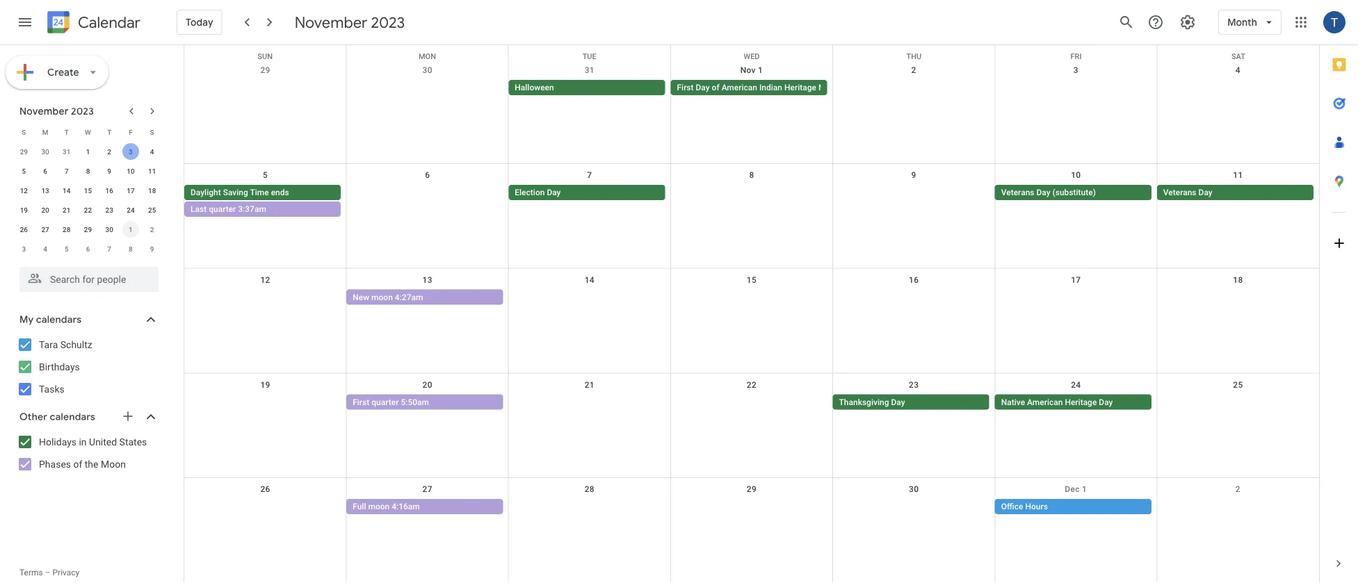 Task type: describe. For each thing, give the bounding box(es) containing it.
28 element
[[58, 221, 75, 238]]

19 element
[[16, 202, 32, 218]]

4 for nov 1
[[1236, 65, 1241, 75]]

december 6 element
[[80, 241, 96, 257]]

schultz
[[60, 339, 92, 351]]

row containing sun
[[184, 45, 1320, 61]]

30 inside the october 30 element
[[41, 147, 49, 156]]

wed
[[744, 52, 760, 61]]

tasks
[[39, 384, 65, 395]]

11 for november 2023
[[148, 167, 156, 175]]

26 element
[[16, 221, 32, 238]]

tue
[[583, 52, 597, 61]]

main drawer image
[[17, 14, 33, 31]]

halloween
[[515, 83, 554, 93]]

indian
[[760, 83, 783, 93]]

thanksgiving day button
[[833, 395, 990, 410]]

6 for sun
[[425, 170, 430, 180]]

election
[[515, 188, 545, 197]]

of inside other calendars list
[[73, 459, 82, 470]]

december 8 element
[[122, 241, 139, 257]]

1 vertical spatial 16
[[909, 275, 919, 285]]

row containing 3
[[13, 239, 163, 259]]

settings menu image
[[1180, 14, 1197, 31]]

1 s from the left
[[22, 128, 26, 136]]

thu
[[907, 52, 922, 61]]

25 inside '25' element
[[148, 206, 156, 214]]

grid containing 29
[[184, 45, 1320, 584]]

calendar element
[[45, 8, 140, 39]]

other
[[19, 411, 47, 424]]

first day of american indian heritage month
[[677, 83, 843, 93]]

mon
[[419, 52, 436, 61]]

1 cell
[[120, 220, 141, 239]]

privacy link
[[53, 568, 79, 578]]

office hours button
[[995, 500, 1152, 515]]

daylight
[[191, 188, 221, 197]]

veterans for veterans day
[[1164, 188, 1197, 197]]

30 inside 30 element
[[105, 225, 113, 234]]

–
[[45, 568, 50, 578]]

8 for november 2023
[[86, 167, 90, 175]]

my calendars
[[19, 314, 82, 326]]

8 for sun
[[749, 170, 754, 180]]

29 element
[[80, 221, 96, 238]]

calendars for other calendars
[[50, 411, 95, 424]]

november 2023 grid
[[13, 122, 163, 259]]

time
[[250, 188, 269, 197]]

1 horizontal spatial 17
[[1071, 275, 1081, 285]]

october 30 element
[[37, 143, 54, 160]]

october 29 element
[[16, 143, 32, 160]]

full
[[353, 502, 366, 512]]

day for thanksgiving day
[[891, 397, 905, 407]]

election day button
[[509, 185, 665, 200]]

1 vertical spatial 13
[[423, 275, 433, 285]]

phases
[[39, 459, 71, 470]]

today button
[[177, 6, 222, 39]]

last quarter 3:37am button
[[184, 202, 341, 217]]

12 inside row group
[[20, 186, 28, 195]]

27 inside row group
[[41, 225, 49, 234]]

day for veterans day (substitute)
[[1037, 188, 1051, 197]]

1 horizontal spatial 26
[[260, 485, 270, 495]]

daylight saving time ends last quarter 3:37am
[[191, 188, 289, 214]]

holidays in united states
[[39, 436, 147, 448]]

7 for sun
[[587, 170, 592, 180]]

october 31 element
[[58, 143, 75, 160]]

25 inside grid
[[1234, 380, 1243, 390]]

day for veterans day
[[1199, 188, 1213, 197]]

daylight saving time ends button
[[184, 185, 341, 200]]

31 for nov 1
[[585, 65, 595, 75]]

birthdays
[[39, 361, 80, 373]]

december 4 element
[[37, 241, 54, 257]]

f
[[129, 128, 133, 136]]

4:16am
[[392, 502, 420, 512]]

saving
[[223, 188, 248, 197]]

native american heritage day
[[1002, 397, 1113, 407]]

1 horizontal spatial 9
[[150, 245, 154, 253]]

1 horizontal spatial 14
[[585, 275, 595, 285]]

1 horizontal spatial 5
[[65, 245, 69, 253]]

23 inside 23 element
[[105, 206, 113, 214]]

(substitute)
[[1053, 188, 1096, 197]]

30 element
[[101, 221, 118, 238]]

nov 1
[[741, 65, 763, 75]]

nov
[[741, 65, 756, 75]]

sat
[[1232, 52, 1246, 61]]

month button
[[1219, 6, 1282, 39]]

0 horizontal spatial 2023
[[71, 105, 94, 118]]

veterans day
[[1164, 188, 1213, 197]]

phases of the moon
[[39, 459, 126, 470]]

1 horizontal spatial 21
[[585, 380, 595, 390]]

1 horizontal spatial 15
[[747, 275, 757, 285]]

1 vertical spatial november
[[19, 105, 69, 118]]

quarter inside "daylight saving time ends last quarter 3:37am"
[[209, 204, 236, 214]]

1 horizontal spatial 12
[[260, 275, 270, 285]]

14 element
[[58, 182, 75, 199]]

december 9 element
[[144, 241, 160, 257]]

full moon 4:16am button
[[347, 500, 503, 515]]

w
[[85, 128, 91, 136]]

in
[[79, 436, 87, 448]]

26 inside 26 "element"
[[20, 225, 28, 234]]

1 inside december 1 element
[[129, 225, 133, 234]]

22 inside row group
[[84, 206, 92, 214]]

new moon 4:27am
[[353, 293, 423, 302]]

new
[[353, 293, 369, 302]]

19 inside grid
[[260, 380, 270, 390]]

20 inside row group
[[41, 206, 49, 214]]

10 element
[[122, 163, 139, 179]]

20 element
[[37, 202, 54, 218]]

2 t from the left
[[107, 128, 111, 136]]

1 horizontal spatial 28
[[585, 485, 595, 495]]

1 horizontal spatial heritage
[[1065, 397, 1097, 407]]

2 vertical spatial 4
[[43, 245, 47, 253]]

1 right dec
[[1082, 485, 1087, 495]]

moon
[[101, 459, 126, 470]]

create
[[47, 66, 79, 79]]

day for first day of american indian heritage month
[[696, 83, 710, 93]]

calendars for my calendars
[[36, 314, 82, 326]]

13 inside row group
[[41, 186, 49, 195]]

10 for november 2023
[[127, 167, 135, 175]]

first day of american indian heritage month button
[[671, 80, 843, 95]]

1 right nov
[[758, 65, 763, 75]]

the
[[85, 459, 98, 470]]

1 horizontal spatial 22
[[747, 380, 757, 390]]

sun
[[258, 52, 273, 61]]

3 inside "cell"
[[129, 147, 133, 156]]

1 horizontal spatial 7
[[107, 245, 111, 253]]

my calendars button
[[3, 309, 173, 331]]

dec 1
[[1065, 485, 1087, 495]]

18 element
[[144, 182, 160, 199]]

0 horizontal spatial november 2023
[[19, 105, 94, 118]]

office hours
[[1002, 502, 1048, 512]]

office
[[1002, 502, 1024, 512]]

december 7 element
[[101, 241, 118, 257]]

13 element
[[37, 182, 54, 199]]

21 element
[[58, 202, 75, 218]]

3 cell
[[120, 142, 141, 161]]

fri
[[1071, 52, 1082, 61]]

month inside popup button
[[1228, 16, 1258, 29]]

my
[[19, 314, 34, 326]]

american inside first day of american indian heritage month button
[[722, 83, 758, 93]]

december 5 element
[[58, 241, 75, 257]]

6 inside 'element'
[[86, 245, 90, 253]]

23 element
[[101, 202, 118, 218]]



Task type: locate. For each thing, give the bounding box(es) containing it.
1 horizontal spatial 2023
[[371, 13, 405, 32]]

quarter left the '5:50am'
[[372, 397, 399, 407]]

6 for november 2023
[[43, 167, 47, 175]]

american inside "native american heritage day" button
[[1027, 397, 1063, 407]]

american down nov
[[722, 83, 758, 93]]

month
[[1228, 16, 1258, 29], [819, 83, 843, 93]]

0 horizontal spatial 17
[[127, 186, 135, 195]]

december 3 element
[[16, 241, 32, 257]]

0 vertical spatial 4
[[1236, 65, 1241, 75]]

new moon 4:27am button
[[347, 290, 503, 305]]

13 up new moon 4:27am button
[[423, 275, 433, 285]]

1 horizontal spatial 31
[[585, 65, 595, 75]]

0 horizontal spatial 3
[[22, 245, 26, 253]]

terms link
[[19, 568, 43, 578]]

1 vertical spatial 2023
[[71, 105, 94, 118]]

first
[[677, 83, 694, 93], [353, 397, 370, 407]]

s up october 29 element
[[22, 128, 26, 136]]

other calendars button
[[3, 406, 173, 428]]

tara schultz
[[39, 339, 92, 351]]

16 element
[[101, 182, 118, 199]]

22 element
[[80, 202, 96, 218]]

calendar
[[78, 13, 140, 32]]

heritage right indian
[[785, 83, 817, 93]]

23
[[105, 206, 113, 214], [909, 380, 919, 390]]

heritage right native at right
[[1065, 397, 1097, 407]]

1 horizontal spatial 13
[[423, 275, 433, 285]]

1
[[758, 65, 763, 75], [86, 147, 90, 156], [129, 225, 133, 234], [1082, 485, 1087, 495]]

1 horizontal spatial t
[[107, 128, 111, 136]]

11
[[148, 167, 156, 175], [1234, 170, 1243, 180]]

first for first day of american indian heritage month
[[677, 83, 694, 93]]

moon right new
[[372, 293, 393, 302]]

1 vertical spatial 23
[[909, 380, 919, 390]]

today
[[186, 16, 213, 29]]

1 horizontal spatial 25
[[1234, 380, 1243, 390]]

election day
[[515, 188, 561, 197]]

halloween button
[[509, 80, 665, 95]]

18 inside row group
[[148, 186, 156, 195]]

10
[[127, 167, 135, 175], [1071, 170, 1081, 180]]

0 horizontal spatial 26
[[20, 225, 28, 234]]

1 vertical spatial 12
[[260, 275, 270, 285]]

native
[[1002, 397, 1025, 407]]

1 vertical spatial 4
[[150, 147, 154, 156]]

2 horizontal spatial 5
[[263, 170, 268, 180]]

other calendars list
[[3, 431, 173, 476]]

31 inside 'element'
[[63, 147, 71, 156]]

24
[[127, 206, 135, 214], [1071, 380, 1081, 390]]

1 horizontal spatial month
[[1228, 16, 1258, 29]]

0 vertical spatial 2023
[[371, 13, 405, 32]]

quarter inside "first quarter 5:50am" button
[[372, 397, 399, 407]]

1 vertical spatial november 2023
[[19, 105, 94, 118]]

16 inside row group
[[105, 186, 113, 195]]

hours
[[1026, 502, 1048, 512]]

24 inside november 2023 grid
[[127, 206, 135, 214]]

30
[[423, 65, 433, 75], [41, 147, 49, 156], [105, 225, 113, 234], [909, 485, 919, 495]]

17 element
[[122, 182, 139, 199]]

terms
[[19, 568, 43, 578]]

0 horizontal spatial 22
[[84, 206, 92, 214]]

27 up december 4 element
[[41, 225, 49, 234]]

united
[[89, 436, 117, 448]]

thanksgiving
[[839, 397, 889, 407]]

5 down october 29 element
[[22, 167, 26, 175]]

12 element
[[16, 182, 32, 199]]

veterans inside button
[[1164, 188, 1197, 197]]

11 element
[[144, 163, 160, 179]]

6
[[43, 167, 47, 175], [425, 170, 430, 180], [86, 245, 90, 253]]

0 vertical spatial 12
[[20, 186, 28, 195]]

25
[[148, 206, 156, 214], [1234, 380, 1243, 390]]

21 inside november 2023 grid
[[63, 206, 71, 214]]

2 horizontal spatial 8
[[749, 170, 754, 180]]

1 horizontal spatial 27
[[423, 485, 433, 495]]

holidays
[[39, 436, 77, 448]]

28
[[63, 225, 71, 234], [585, 485, 595, 495]]

calendars up in
[[50, 411, 95, 424]]

1 horizontal spatial american
[[1027, 397, 1063, 407]]

row
[[184, 45, 1320, 61], [184, 59, 1320, 164], [13, 122, 163, 142], [13, 142, 163, 161], [13, 161, 163, 181], [184, 164, 1320, 269], [13, 181, 163, 200], [13, 200, 163, 220], [13, 220, 163, 239], [13, 239, 163, 259], [184, 269, 1320, 374], [184, 374, 1320, 479], [184, 479, 1320, 584]]

1 horizontal spatial 18
[[1234, 275, 1243, 285]]

4 up 11 element
[[150, 147, 154, 156]]

10 for sun
[[1071, 170, 1081, 180]]

veterans day (substitute)
[[1002, 188, 1096, 197]]

27 up full moon 4:16am "button"
[[423, 485, 433, 495]]

3:37am
[[238, 204, 266, 214]]

s right f at left
[[150, 128, 154, 136]]

5 for sun
[[263, 170, 268, 180]]

1 vertical spatial 27
[[423, 485, 433, 495]]

day inside the veterans day button
[[1199, 188, 1213, 197]]

0 vertical spatial 24
[[127, 206, 135, 214]]

0 horizontal spatial 11
[[148, 167, 156, 175]]

day inside election day button
[[547, 188, 561, 197]]

row group containing 29
[[13, 142, 163, 259]]

0 horizontal spatial 28
[[63, 225, 71, 234]]

2 vertical spatial 3
[[22, 245, 26, 253]]

veterans inside button
[[1002, 188, 1035, 197]]

24 element
[[122, 202, 139, 218]]

0 horizontal spatial 21
[[63, 206, 71, 214]]

day inside veterans day (substitute) button
[[1037, 188, 1051, 197]]

9 for november 2023
[[107, 167, 111, 175]]

0 vertical spatial 18
[[148, 186, 156, 195]]

last
[[191, 204, 207, 214]]

t left f at left
[[107, 128, 111, 136]]

first quarter 5:50am button
[[347, 395, 503, 410]]

23 down 16 element
[[105, 206, 113, 214]]

2 s from the left
[[150, 128, 154, 136]]

other calendars
[[19, 411, 95, 424]]

t
[[65, 128, 69, 136], [107, 128, 111, 136]]

1 up december 8 "element" on the top left of page
[[129, 225, 133, 234]]

american right native at right
[[1027, 397, 1063, 407]]

1 horizontal spatial of
[[712, 83, 720, 93]]

grid
[[184, 45, 1320, 584]]

1 vertical spatial 17
[[1071, 275, 1081, 285]]

19
[[20, 206, 28, 214], [260, 380, 270, 390]]

quarter down saving
[[209, 204, 236, 214]]

row group
[[13, 142, 163, 259]]

native american heritage day button
[[995, 395, 1152, 410]]

11 for sun
[[1234, 170, 1243, 180]]

0 horizontal spatial 4
[[43, 245, 47, 253]]

11 inside november 2023 grid
[[148, 167, 156, 175]]

1 horizontal spatial 10
[[1071, 170, 1081, 180]]

1 horizontal spatial november
[[295, 13, 368, 32]]

add other calendars image
[[121, 410, 135, 424]]

10 inside row group
[[127, 167, 135, 175]]

1 horizontal spatial 8
[[129, 245, 133, 253]]

thanksgiving day
[[839, 397, 905, 407]]

first quarter 5:50am
[[353, 397, 429, 407]]

0 horizontal spatial 6
[[43, 167, 47, 175]]

15 inside row group
[[84, 186, 92, 195]]

1 vertical spatial 15
[[747, 275, 757, 285]]

31 down tue
[[585, 65, 595, 75]]

day inside thanksgiving day "button"
[[891, 397, 905, 407]]

2 horizontal spatial 3
[[1074, 65, 1079, 75]]

14 inside row group
[[63, 186, 71, 195]]

15 element
[[80, 182, 96, 199]]

Search for people text field
[[28, 267, 150, 292]]

7 up election day button
[[587, 170, 592, 180]]

27
[[41, 225, 49, 234], [423, 485, 433, 495]]

1 down w
[[86, 147, 90, 156]]

31 for 1
[[63, 147, 71, 156]]

veterans day button
[[1157, 185, 1314, 200]]

5 for november 2023
[[22, 167, 26, 175]]

7
[[65, 167, 69, 175], [587, 170, 592, 180], [107, 245, 111, 253]]

0 vertical spatial quarter
[[209, 204, 236, 214]]

0 vertical spatial month
[[1228, 16, 1258, 29]]

t up october 31 'element' at the top left of page
[[65, 128, 69, 136]]

veterans
[[1002, 188, 1035, 197], [1164, 188, 1197, 197]]

0 vertical spatial heritage
[[785, 83, 817, 93]]

0 horizontal spatial 18
[[148, 186, 156, 195]]

row containing s
[[13, 122, 163, 142]]

veterans day (substitute) button
[[995, 185, 1152, 200]]

dec
[[1065, 485, 1080, 495]]

december 2 element
[[144, 221, 160, 238]]

28 inside row group
[[63, 225, 71, 234]]

moon inside new moon 4:27am button
[[372, 293, 393, 302]]

4:27am
[[395, 293, 423, 302]]

0 horizontal spatial 8
[[86, 167, 90, 175]]

states
[[119, 436, 147, 448]]

31
[[585, 65, 595, 75], [63, 147, 71, 156]]

None search field
[[0, 262, 173, 292]]

day inside first day of american indian heritage month button
[[696, 83, 710, 93]]

moon for full
[[368, 502, 390, 512]]

5 up daylight saving time ends button
[[263, 170, 268, 180]]

31 right the october 30 element
[[63, 147, 71, 156]]

0 horizontal spatial month
[[819, 83, 843, 93]]

0 vertical spatial 14
[[63, 186, 71, 195]]

veterans for veterans day (substitute)
[[1002, 188, 1035, 197]]

moon right full
[[368, 502, 390, 512]]

7 down october 31 'element' at the top left of page
[[65, 167, 69, 175]]

25 element
[[144, 202, 160, 218]]

2 horizontal spatial 6
[[425, 170, 430, 180]]

0 vertical spatial 26
[[20, 225, 28, 234]]

0 horizontal spatial 16
[[105, 186, 113, 195]]

0 horizontal spatial of
[[73, 459, 82, 470]]

2
[[912, 65, 917, 75], [107, 147, 111, 156], [150, 225, 154, 234], [1236, 485, 1241, 495]]

month up sat
[[1228, 16, 1258, 29]]

2023
[[371, 13, 405, 32], [71, 105, 94, 118]]

create button
[[6, 56, 108, 89]]

9
[[107, 167, 111, 175], [912, 170, 917, 180], [150, 245, 154, 253]]

10 up 17 element
[[127, 167, 135, 175]]

1 vertical spatial quarter
[[372, 397, 399, 407]]

tab list
[[1320, 45, 1359, 545]]

my calendars list
[[3, 334, 173, 401]]

1 vertical spatial 28
[[585, 485, 595, 495]]

first for first quarter 5:50am
[[353, 397, 370, 407]]

20 up "first quarter 5:50am" button
[[423, 380, 433, 390]]

month inside button
[[819, 83, 843, 93]]

7 down 30 element
[[107, 245, 111, 253]]

1 horizontal spatial 3
[[129, 147, 133, 156]]

cell
[[184, 80, 347, 97], [347, 80, 509, 97], [833, 80, 995, 97], [995, 80, 1157, 97], [1157, 80, 1320, 97], [184, 185, 347, 218], [347, 185, 509, 218], [671, 185, 833, 218], [833, 185, 995, 218], [184, 290, 347, 306], [509, 290, 671, 306], [671, 290, 833, 306], [833, 290, 995, 306], [995, 290, 1157, 306], [1157, 290, 1320, 306], [184, 395, 347, 411], [509, 395, 671, 411], [671, 395, 833, 411], [1157, 395, 1320, 411], [184, 500, 347, 516], [509, 500, 671, 516], [671, 500, 833, 516], [833, 500, 995, 516], [1157, 500, 1320, 516]]

1 vertical spatial 22
[[747, 380, 757, 390]]

0 vertical spatial november 2023
[[295, 13, 405, 32]]

day
[[696, 83, 710, 93], [547, 188, 561, 197], [1037, 188, 1051, 197], [1199, 188, 1213, 197], [891, 397, 905, 407], [1099, 397, 1113, 407]]

day for election day
[[547, 188, 561, 197]]

day inside "native american heritage day" button
[[1099, 397, 1113, 407]]

26
[[20, 225, 28, 234], [260, 485, 270, 495]]

0 vertical spatial 3
[[1074, 65, 1079, 75]]

full moon 4:16am
[[353, 502, 420, 512]]

23 up thanksgiving day "button"
[[909, 380, 919, 390]]

1 t from the left
[[65, 128, 69, 136]]

november
[[295, 13, 368, 32], [19, 105, 69, 118]]

3 down fri
[[1074, 65, 1079, 75]]

15
[[84, 186, 92, 195], [747, 275, 757, 285]]

heritage
[[785, 83, 817, 93], [1065, 397, 1097, 407]]

1 vertical spatial 26
[[260, 485, 270, 495]]

19 inside row group
[[20, 206, 28, 214]]

0 vertical spatial 19
[[20, 206, 28, 214]]

4 for 1
[[150, 147, 154, 156]]

0 vertical spatial november
[[295, 13, 368, 32]]

4 down 27 element
[[43, 245, 47, 253]]

8 inside december 8 "element"
[[129, 245, 133, 253]]

0 horizontal spatial 10
[[127, 167, 135, 175]]

0 vertical spatial 27
[[41, 225, 49, 234]]

0 horizontal spatial quarter
[[209, 204, 236, 214]]

1 vertical spatial american
[[1027, 397, 1063, 407]]

4 down sat
[[1236, 65, 1241, 75]]

2 veterans from the left
[[1164, 188, 1197, 197]]

0 vertical spatial moon
[[372, 293, 393, 302]]

0 horizontal spatial t
[[65, 128, 69, 136]]

20 up 27 element
[[41, 206, 49, 214]]

1 horizontal spatial 11
[[1234, 170, 1243, 180]]

1 vertical spatial of
[[73, 459, 82, 470]]

7 for november 2023
[[65, 167, 69, 175]]

2 horizontal spatial 9
[[912, 170, 917, 180]]

terms – privacy
[[19, 568, 79, 578]]

13 up 20 element
[[41, 186, 49, 195]]

11 up the veterans day button
[[1234, 170, 1243, 180]]

3 down 26 "element"
[[22, 245, 26, 253]]

1 veterans from the left
[[1002, 188, 1035, 197]]

1 horizontal spatial 24
[[1071, 380, 1081, 390]]

27 element
[[37, 221, 54, 238]]

s
[[22, 128, 26, 136], [150, 128, 154, 136]]

3
[[1074, 65, 1079, 75], [129, 147, 133, 156], [22, 245, 26, 253]]

privacy
[[53, 568, 79, 578]]

1 horizontal spatial first
[[677, 83, 694, 93]]

calendar heading
[[75, 13, 140, 32]]

1 horizontal spatial 23
[[909, 380, 919, 390]]

moon for new
[[372, 293, 393, 302]]

9 for sun
[[912, 170, 917, 180]]

21
[[63, 206, 71, 214], [585, 380, 595, 390]]

1 horizontal spatial november 2023
[[295, 13, 405, 32]]

0 vertical spatial american
[[722, 83, 758, 93]]

0 horizontal spatial veterans
[[1002, 188, 1035, 197]]

0 horizontal spatial 24
[[127, 206, 135, 214]]

1 vertical spatial heritage
[[1065, 397, 1097, 407]]

1 vertical spatial 20
[[423, 380, 433, 390]]

16
[[105, 186, 113, 195], [909, 275, 919, 285]]

ends
[[271, 188, 289, 197]]

5 down 28 element
[[65, 245, 69, 253]]

1 vertical spatial calendars
[[50, 411, 95, 424]]

moon
[[372, 293, 393, 302], [368, 502, 390, 512]]

10 up (substitute)
[[1071, 170, 1081, 180]]

0 vertical spatial of
[[712, 83, 720, 93]]

m
[[42, 128, 48, 136]]

month right indian
[[819, 83, 843, 93]]

17 inside row group
[[127, 186, 135, 195]]

11 up 18 element
[[148, 167, 156, 175]]

0 horizontal spatial 14
[[63, 186, 71, 195]]

calendars up tara schultz
[[36, 314, 82, 326]]

cell containing daylight saving time ends
[[184, 185, 347, 218]]

calendars inside other calendars dropdown button
[[50, 411, 95, 424]]

0 horizontal spatial s
[[22, 128, 26, 136]]

0 vertical spatial 31
[[585, 65, 595, 75]]

december 1 element
[[122, 221, 139, 238]]

1 vertical spatial 3
[[129, 147, 133, 156]]

moon inside full moon 4:16am "button"
[[368, 502, 390, 512]]

24 up december 1 element
[[127, 206, 135, 214]]

of inside button
[[712, 83, 720, 93]]

5:50am
[[401, 397, 429, 407]]

20
[[41, 206, 49, 214], [423, 380, 433, 390]]

3 down f at left
[[129, 147, 133, 156]]

2 horizontal spatial 4
[[1236, 65, 1241, 75]]

0 horizontal spatial 27
[[41, 225, 49, 234]]

0 vertical spatial 21
[[63, 206, 71, 214]]

24 up "native american heritage day" button
[[1071, 380, 1081, 390]]

tara
[[39, 339, 58, 351]]

0 horizontal spatial 25
[[148, 206, 156, 214]]

calendars inside 'my calendars' dropdown button
[[36, 314, 82, 326]]

1 vertical spatial 18
[[1234, 275, 1243, 285]]

1 vertical spatial first
[[353, 397, 370, 407]]

0 horizontal spatial 20
[[41, 206, 49, 214]]



Task type: vqa. For each thing, say whether or not it's contained in the screenshot.


